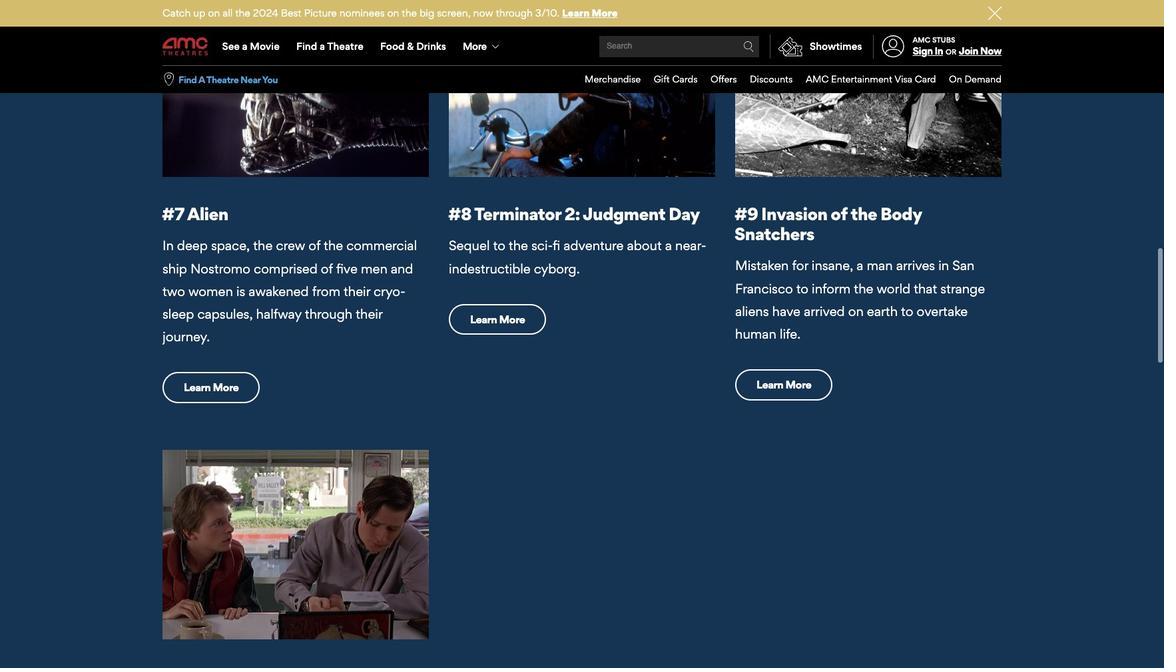 Task type: vqa. For each thing, say whether or not it's contained in the screenshot.
AMC to the right
yes



Task type: describe. For each thing, give the bounding box(es) containing it.
comprised
[[254, 261, 318, 277]]

near-
[[675, 238, 706, 254]]

#9
[[734, 203, 758, 225]]

learn for #9 invasion of the body snatchers
[[757, 378, 783, 392]]

amc stubs sign in or join now
[[913, 35, 1002, 57]]

a
[[198, 74, 205, 85]]

see a movie link
[[214, 28, 288, 65]]

journey.
[[163, 329, 210, 345]]

life.
[[780, 326, 801, 342]]

all
[[223, 7, 233, 19]]

see a movie
[[222, 40, 280, 53]]

more for #7 alien
[[213, 381, 239, 395]]

search the AMC website text field
[[605, 42, 743, 52]]

a inside sequel to the sci-fi adventure about a near- indestructible cyborg.
[[665, 238, 672, 254]]

amc for sign
[[913, 35, 931, 45]]

drinks
[[416, 40, 446, 53]]

visa
[[895, 73, 913, 85]]

about
[[627, 238, 662, 254]]

the left crew
[[253, 238, 273, 254]]

showtimes image
[[771, 35, 810, 59]]

to inside sequel to the sci-fi adventure about a near- indestructible cyborg.
[[493, 238, 505, 254]]

learn more link for #9 invasion of the body snatchers
[[735, 370, 833, 401]]

men
[[361, 261, 387, 277]]

mistaken for insane, a man arrives in san francisco to inform the world that strange aliens have arrived on earth to overtake human life.
[[735, 258, 985, 342]]

find for find a theatre
[[296, 40, 317, 53]]

2024
[[253, 7, 278, 19]]

a inside "link"
[[320, 40, 325, 53]]

find a theatre near you
[[178, 74, 278, 85]]

food & drinks
[[380, 40, 446, 53]]

amc entertainment visa card
[[806, 73, 936, 85]]

on demand link
[[936, 66, 1002, 93]]

ship
[[163, 261, 187, 277]]

terminator
[[474, 203, 561, 225]]

amc entertainment visa card link
[[793, 66, 936, 93]]

0 horizontal spatial learn more
[[184, 381, 239, 395]]

join
[[959, 45, 978, 57]]

nostromo
[[190, 261, 250, 277]]

inform
[[812, 281, 851, 297]]

for
[[792, 258, 808, 274]]

invasion of the body snatchers image
[[735, 0, 1002, 177]]

find a theatre
[[296, 40, 364, 53]]

insane,
[[812, 258, 853, 274]]

#8
[[448, 203, 471, 225]]

theatre for a
[[327, 40, 364, 53]]

join now button
[[959, 45, 1002, 57]]

discounts link
[[737, 66, 793, 93]]

now
[[473, 7, 493, 19]]

judgment
[[583, 203, 665, 225]]

indestructible
[[449, 261, 531, 277]]

a right see
[[242, 40, 248, 53]]

&
[[407, 40, 414, 53]]

#7
[[162, 203, 184, 225]]

#7 alien
[[162, 203, 228, 225]]

0 vertical spatial their
[[344, 284, 370, 300]]

on demand
[[949, 73, 1002, 85]]

catch up on all the 2024 best picture nominees on the big screen, now through 3/10. learn more
[[163, 7, 618, 19]]

on
[[949, 73, 962, 85]]

the inside sequel to the sci-fi adventure about a near- indestructible cyborg.
[[509, 238, 528, 254]]

card
[[915, 73, 936, 85]]

commercial
[[347, 238, 417, 254]]

in deep space, the crew of the commercial ship nostromo comprised of five men and two women is awakened from their cryo- sleep capsules, halfway through their journey.
[[163, 238, 417, 345]]

invasion
[[761, 203, 827, 225]]

learn more link for #8 terminator 2: judgment day
[[449, 304, 546, 335]]

the inside #9 invasion of the body snatchers
[[851, 203, 877, 225]]

learn for #7 alien
[[184, 381, 211, 395]]

a inside "mistaken for insane, a man arrives in san francisco to inform the world that strange aliens have arrived on earth to overtake human life."
[[857, 258, 864, 274]]

learn more link right the 3/10.
[[562, 7, 618, 19]]

sign
[[913, 45, 933, 57]]

discounts
[[750, 73, 793, 85]]

3/10.
[[535, 7, 559, 19]]

aliens
[[735, 304, 769, 320]]

body
[[880, 203, 922, 225]]

sleep
[[163, 306, 194, 322]]

sequel to the sci-fi adventure about a near- indestructible cyborg.
[[449, 238, 706, 277]]

entertainment
[[831, 73, 892, 85]]

human
[[735, 326, 776, 342]]

nominees
[[339, 7, 385, 19]]

more for #9 invasion of the body snatchers
[[785, 378, 811, 392]]

through inside in deep space, the crew of the commercial ship nostromo comprised of five men and two women is awakened from their cryo- sleep capsules, halfway through their journey.
[[305, 306, 352, 322]]

0 horizontal spatial on
[[208, 7, 220, 19]]

in inside amc stubs sign in or join now
[[935, 45, 943, 57]]

man
[[867, 258, 893, 274]]

francisco
[[735, 281, 793, 297]]

#9 invasion of the body snatchers
[[734, 203, 922, 245]]

cookie consent banner dialog
[[0, 633, 1164, 669]]

merchandise link
[[572, 66, 641, 93]]

gift cards link
[[641, 66, 698, 93]]

is
[[236, 284, 245, 300]]

alien
[[187, 203, 228, 225]]

have
[[772, 304, 801, 320]]



Task type: locate. For each thing, give the bounding box(es) containing it.
more inside button
[[463, 40, 486, 53]]

more button
[[455, 28, 510, 65]]

five
[[336, 261, 358, 277]]

snatchers
[[734, 223, 814, 245]]

the down man
[[854, 281, 873, 297]]

the left the 'body'
[[851, 203, 877, 225]]

space,
[[211, 238, 250, 254]]

2 horizontal spatial to
[[901, 304, 913, 320]]

arrived
[[804, 304, 845, 320]]

2 vertical spatial to
[[901, 304, 913, 320]]

0 vertical spatial menu
[[163, 28, 1002, 65]]

see
[[222, 40, 240, 53]]

0 vertical spatial to
[[493, 238, 505, 254]]

0 horizontal spatial find
[[178, 74, 197, 85]]

on left the 'all'
[[208, 7, 220, 19]]

1 horizontal spatial in
[[935, 45, 943, 57]]

movie
[[250, 40, 280, 53]]

big
[[420, 7, 434, 19]]

0 horizontal spatial theatre
[[206, 74, 239, 85]]

on right nominees
[[387, 7, 399, 19]]

two
[[163, 284, 185, 300]]

san
[[952, 258, 975, 274]]

#8 terminator 2: judgment day
[[448, 203, 700, 225]]

2 horizontal spatial learn more
[[757, 378, 811, 392]]

0 horizontal spatial through
[[305, 306, 352, 322]]

learn more link
[[562, 7, 618, 19], [449, 304, 546, 335], [735, 370, 833, 401], [163, 373, 260, 403]]

the inside "mistaken for insane, a man arrives in san francisco to inform the world that strange aliens have arrived on earth to overtake human life."
[[854, 281, 873, 297]]

1 horizontal spatial find
[[296, 40, 317, 53]]

offers link
[[698, 66, 737, 93]]

screen,
[[437, 7, 471, 19]]

learn
[[562, 7, 590, 19], [470, 313, 497, 326], [757, 378, 783, 392], [184, 381, 211, 395]]

sci-
[[531, 238, 553, 254]]

1 vertical spatial menu
[[572, 66, 1002, 93]]

2 vertical spatial of
[[321, 261, 333, 277]]

gift
[[654, 73, 670, 85]]

to up indestructible in the top of the page
[[493, 238, 505, 254]]

learn more down indestructible in the top of the page
[[470, 313, 525, 326]]

0 horizontal spatial in
[[163, 238, 174, 254]]

1 horizontal spatial amc
[[913, 35, 931, 45]]

a left man
[[857, 258, 864, 274]]

learn more down life.
[[757, 378, 811, 392]]

1 vertical spatial through
[[305, 306, 352, 322]]

find for find a theatre near you
[[178, 74, 197, 85]]

crew
[[276, 238, 305, 254]]

the right the 'all'
[[235, 7, 250, 19]]

through
[[496, 7, 533, 19], [305, 306, 352, 322]]

arnold schwarzenegger in terminator 2: judgment day image
[[449, 0, 715, 177]]

0 vertical spatial through
[[496, 7, 533, 19]]

theatre right a
[[206, 74, 239, 85]]

overtake
[[917, 304, 968, 320]]

amc logo image
[[163, 38, 209, 56], [163, 38, 209, 56]]

near
[[240, 74, 261, 85]]

on
[[208, 7, 220, 19], [387, 7, 399, 19], [848, 304, 864, 320]]

of right crew
[[309, 238, 320, 254]]

menu
[[163, 28, 1002, 65], [572, 66, 1002, 93]]

amc inside amc stubs sign in or join now
[[913, 35, 931, 45]]

1 vertical spatial their
[[356, 306, 382, 322]]

in left or
[[935, 45, 943, 57]]

menu containing more
[[163, 28, 1002, 65]]

the up 'five'
[[324, 238, 343, 254]]

catch
[[163, 7, 191, 19]]

2:
[[564, 203, 580, 225]]

learn down indestructible in the top of the page
[[470, 313, 497, 326]]

learn more link down the "journey."
[[163, 373, 260, 403]]

from
[[312, 284, 340, 300]]

learn more for 2:
[[470, 313, 525, 326]]

day
[[669, 203, 700, 225]]

1 vertical spatial theatre
[[206, 74, 239, 85]]

offers
[[711, 73, 737, 85]]

1 horizontal spatial learn more
[[470, 313, 525, 326]]

picture
[[304, 7, 337, 19]]

capsules,
[[197, 306, 253, 322]]

a down picture
[[320, 40, 325, 53]]

demand
[[965, 73, 1002, 85]]

on inside "mistaken for insane, a man arrives in san francisco to inform the world that strange aliens have arrived on earth to overtake human life."
[[848, 304, 864, 320]]

0 vertical spatial of
[[831, 203, 847, 225]]

of
[[831, 203, 847, 225], [309, 238, 320, 254], [321, 261, 333, 277]]

amc for visa
[[806, 73, 829, 85]]

sequel
[[449, 238, 490, 254]]

food & drinks link
[[372, 28, 455, 65]]

theatre inside "link"
[[327, 40, 364, 53]]

their down cryo-
[[356, 306, 382, 322]]

earth
[[867, 304, 898, 320]]

through down from
[[305, 306, 352, 322]]

women
[[188, 284, 233, 300]]

a left near-
[[665, 238, 672, 254]]

learn more link for #7 alien
[[163, 373, 260, 403]]

0 vertical spatial theatre
[[327, 40, 364, 53]]

submit search icon image
[[743, 41, 754, 52]]

stubs
[[932, 35, 955, 45]]

0 horizontal spatial amc
[[806, 73, 829, 85]]

find inside button
[[178, 74, 197, 85]]

in inside in deep space, the crew of the commercial ship nostromo comprised of five men and two women is awakened from their cryo- sleep capsules, halfway through their journey.
[[163, 238, 174, 254]]

more
[[592, 7, 618, 19], [463, 40, 486, 53], [499, 313, 525, 326], [785, 378, 811, 392], [213, 381, 239, 395]]

learn down the "journey."
[[184, 381, 211, 395]]

now
[[980, 45, 1002, 57]]

find left a
[[178, 74, 197, 85]]

find down picture
[[296, 40, 317, 53]]

of left 'five'
[[321, 261, 333, 277]]

of right invasion
[[831, 203, 847, 225]]

in up ship at top
[[163, 238, 174, 254]]

learn more down the "journey."
[[184, 381, 239, 395]]

showtimes
[[810, 40, 862, 53]]

merchandise
[[585, 73, 641, 85]]

1 vertical spatial find
[[178, 74, 197, 85]]

their down 'five'
[[344, 284, 370, 300]]

1 vertical spatial to
[[796, 281, 809, 297]]

learn more link down indestructible in the top of the page
[[449, 304, 546, 335]]

their
[[344, 284, 370, 300], [356, 306, 382, 322]]

up
[[193, 7, 205, 19]]

learn down human
[[757, 378, 783, 392]]

amc
[[913, 35, 931, 45], [806, 73, 829, 85]]

the left 'sci-'
[[509, 238, 528, 254]]

learn more for of
[[757, 378, 811, 392]]

1 horizontal spatial through
[[496, 7, 533, 19]]

on left earth on the top right of page
[[848, 304, 864, 320]]

find a theatre near you button
[[178, 73, 278, 86]]

1 horizontal spatial to
[[796, 281, 809, 297]]

theatre down nominees
[[327, 40, 364, 53]]

user profile image
[[874, 36, 912, 58]]

learn for #8 terminator 2: judgment day
[[470, 313, 497, 326]]

mistaken
[[735, 258, 789, 274]]

cryo-
[[374, 284, 405, 300]]

showtimes link
[[770, 35, 862, 59]]

1 horizontal spatial on
[[387, 7, 399, 19]]

menu down showtimes image
[[572, 66, 1002, 93]]

0 horizontal spatial to
[[493, 238, 505, 254]]

you
[[262, 74, 278, 85]]

scene from alien image
[[163, 0, 429, 177]]

theatre for a
[[206, 74, 239, 85]]

0 vertical spatial find
[[296, 40, 317, 53]]

and
[[391, 261, 413, 277]]

in
[[939, 258, 949, 274]]

more for #8 terminator 2: judgment day
[[499, 313, 525, 326]]

back to the future image
[[163, 450, 429, 640]]

food
[[380, 40, 405, 53]]

amc down showtimes link
[[806, 73, 829, 85]]

world
[[877, 281, 910, 297]]

learn more link down life.
[[735, 370, 833, 401]]

1 vertical spatial in
[[163, 238, 174, 254]]

cyborg.
[[534, 261, 580, 277]]

to down the for in the top of the page
[[796, 281, 809, 297]]

0 vertical spatial amc
[[913, 35, 931, 45]]

halfway
[[256, 306, 302, 322]]

the left big
[[402, 7, 417, 19]]

best
[[281, 7, 301, 19]]

through right now
[[496, 7, 533, 19]]

1 horizontal spatial theatre
[[327, 40, 364, 53]]

to right earth on the top right of page
[[901, 304, 913, 320]]

cards
[[672, 73, 698, 85]]

awakened
[[249, 284, 309, 300]]

1 vertical spatial of
[[309, 238, 320, 254]]

learn right the 3/10.
[[562, 7, 590, 19]]

menu up merchandise link at top
[[163, 28, 1002, 65]]

amc up sign at the right top
[[913, 35, 931, 45]]

gift cards
[[654, 73, 698, 85]]

sign in or join amc stubs element
[[873, 28, 1002, 65]]

sign in button
[[913, 45, 943, 57]]

find inside "link"
[[296, 40, 317, 53]]

find
[[296, 40, 317, 53], [178, 74, 197, 85]]

or
[[946, 47, 956, 57]]

of inside #9 invasion of the body snatchers
[[831, 203, 847, 225]]

2 horizontal spatial on
[[848, 304, 864, 320]]

menu containing merchandise
[[572, 66, 1002, 93]]

0 vertical spatial in
[[935, 45, 943, 57]]

theatre inside button
[[206, 74, 239, 85]]

to
[[493, 238, 505, 254], [796, 281, 809, 297], [901, 304, 913, 320]]

1 vertical spatial amc
[[806, 73, 829, 85]]



